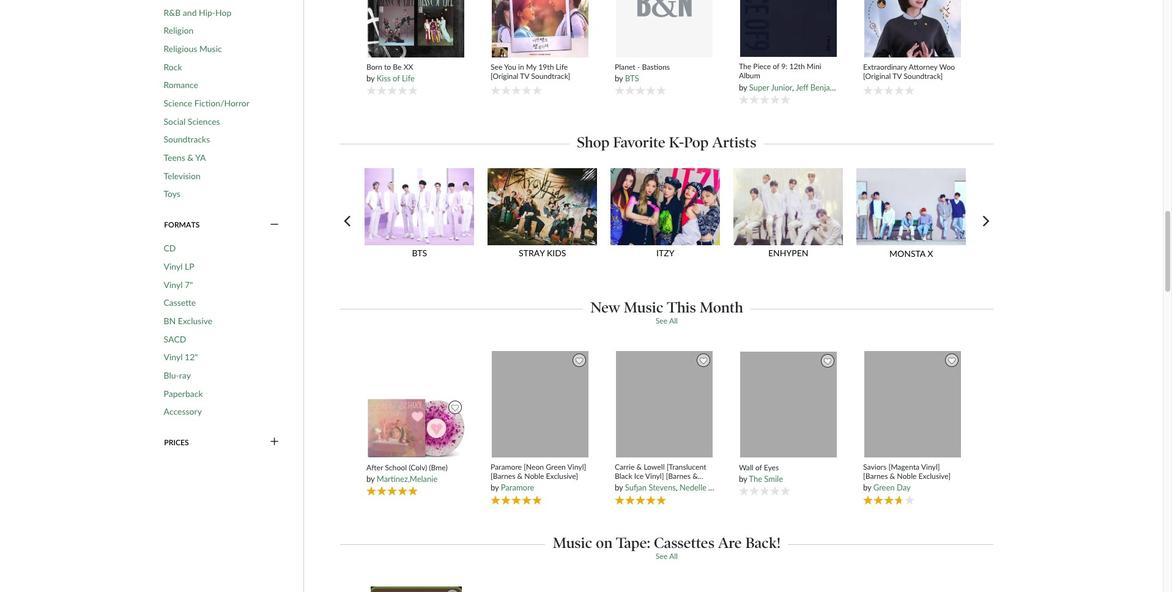 Task type: describe. For each thing, give the bounding box(es) containing it.
born
[[367, 62, 382, 72]]

monsta
[[890, 248, 926, 259]]

soundtracks
[[164, 134, 210, 145]]

carrie
[[615, 463, 635, 472]]

soundtrack] inside see you in my 19th life [original tv soundtrack]
[[531, 72, 571, 81]]

see all link for tape:
[[656, 552, 678, 561]]

jeff
[[796, 82, 809, 92]]

, left jeff at the top right of the page
[[793, 82, 794, 92]]

favorite
[[613, 133, 666, 151]]

19th
[[539, 62, 554, 72]]

religion
[[164, 25, 194, 36]]

vinyl lp
[[164, 261, 194, 272]]

religious music link
[[164, 43, 222, 54]]

vinyl for vinyl 12"
[[164, 352, 183, 362]]

stevens
[[649, 483, 676, 493]]

cassette
[[164, 298, 196, 308]]

hip-
[[199, 7, 215, 18]]

benjamin
[[811, 82, 843, 92]]

soundtracks link
[[164, 134, 210, 145]]

by sufjan stevens , nedelle torrisi
[[615, 483, 730, 493]]

sufjan
[[625, 483, 647, 493]]

by inside born to be xx by kiss of life
[[367, 74, 375, 83]]

vinyl lp link
[[164, 261, 194, 272]]

the smile link
[[749, 475, 783, 484]]

toys
[[164, 189, 181, 199]]

martinez,melanie
[[377, 475, 438, 484]]

junior
[[771, 82, 793, 92]]

paramore [neon green vinyl] [barnes & noble exclusive] image
[[492, 351, 590, 458]]

1 horizontal spatial bts link
[[625, 74, 639, 83]]

bts image
[[361, 168, 479, 245]]

to
[[384, 62, 391, 72]]

prices button
[[164, 437, 280, 448]]

tape:
[[616, 534, 651, 552]]

vinyl for vinyl 7"
[[164, 279, 183, 290]]

sacd link
[[164, 334, 186, 345]]

(colv)
[[409, 463, 427, 473]]

monsta x
[[890, 248, 934, 259]]

by super junior , jeff benjamin
[[739, 82, 843, 92]]

romance
[[164, 80, 198, 90]]

the piece of 9: 12th mini album
[[739, 62, 822, 80]]

wall of eyes image
[[740, 351, 838, 459]]

religious
[[164, 43, 197, 54]]

green day link
[[874, 483, 911, 493]]

formats
[[164, 220, 200, 230]]

by inside paramore [neon green vinyl] [barnes & noble exclusive] by paramore
[[491, 483, 499, 493]]

& up ice
[[637, 463, 642, 472]]

[barnes inside "carrie & lowell [translucent black ice vinyl] [barnes & noble exclusive]"
[[666, 472, 691, 481]]

all inside new music this month see all
[[670, 317, 678, 326]]

noble inside saviors [magenta vinyl] [barnes & noble exclusive] by green day
[[897, 472, 917, 481]]

x
[[928, 248, 934, 259]]

by inside after school (colv) (bme) by martinez,melanie
[[367, 475, 375, 484]]

social
[[164, 116, 186, 127]]

extraordinary attorney woo [original tv soundtrack] link
[[864, 62, 963, 81]]

pop
[[684, 133, 709, 151]]

woo
[[940, 62, 956, 72]]

shop
[[577, 133, 610, 151]]

r&b
[[164, 7, 181, 18]]

see you in my 19th life [original tv soundtrack] image
[[492, 0, 590, 58]]

r&b and hip-hop link
[[164, 7, 232, 18]]

you
[[504, 62, 517, 72]]

carrie & lowell [translucent black ice vinyl] [barnes & noble exclusive] link
[[615, 463, 715, 491]]

bts inside planet - bastions by bts
[[625, 74, 639, 83]]

monsta x image
[[853, 168, 971, 245]]

0 horizontal spatial bts
[[412, 248, 427, 259]]

[barnes inside saviors [magenta vinyl] [barnes & noble exclusive] by green day
[[864, 472, 888, 481]]

by inside saviors [magenta vinyl] [barnes & noble exclusive] by green day
[[864, 483, 872, 493]]

cassettes
[[654, 534, 715, 552]]

blu-ray
[[164, 370, 191, 381]]

music inside music on tape: cassettes are back! see all
[[553, 534, 593, 552]]

& inside paramore [neon green vinyl] [barnes & noble exclusive] by paramore
[[518, 472, 523, 481]]

vinyl 7"
[[164, 279, 193, 290]]

see inside music on tape: cassettes are back! see all
[[656, 552, 668, 561]]

the piece of 9: 12th mini album link
[[739, 62, 839, 81]]

of inside wall of eyes by the smile
[[756, 463, 762, 473]]

religious music
[[164, 43, 222, 54]]

mini
[[807, 62, 822, 71]]

bn
[[164, 316, 176, 326]]

planet
[[615, 62, 636, 72]]

science fiction/horror link
[[164, 98, 250, 109]]

and
[[183, 7, 197, 18]]

itzy image
[[607, 168, 725, 245]]

saviors [magenta vinyl] [barnes & noble exclusive] by green day
[[864, 463, 951, 493]]

saviors [magenta vinyl] [barnes & noble exclusive] image
[[864, 351, 962, 458]]

attorney
[[909, 62, 938, 72]]

nedelle
[[680, 483, 707, 493]]

social sciences link
[[164, 116, 220, 127]]

eyes
[[764, 463, 779, 473]]

noble inside "carrie & lowell [translucent black ice vinyl] [barnes & noble exclusive]"
[[615, 482, 635, 491]]

[barnes inside paramore [neon green vinyl] [barnes & noble exclusive] by paramore
[[491, 472, 516, 481]]

accessory
[[164, 407, 202, 417]]

kiss
[[377, 74, 391, 83]]

planet - bastions image
[[616, 0, 714, 58]]

r&b and hip-hop
[[164, 7, 232, 18]]

paperback
[[164, 388, 203, 399]]

1 vertical spatial bts link
[[361, 168, 484, 267]]

after school (colv) (bme) link
[[367, 463, 466, 473]]

exclusive] inside saviors [magenta vinyl] [barnes & noble exclusive] by green day
[[919, 472, 951, 481]]

album
[[739, 71, 761, 80]]

lp
[[185, 261, 194, 272]]

the inside 'the piece of 9: 12th mini album'
[[739, 62, 752, 71]]

of inside born to be xx by kiss of life
[[393, 74, 400, 83]]

born to be xx link
[[367, 62, 466, 72]]

exclusive] inside paramore [neon green vinyl] [barnes & noble exclusive] by paramore
[[546, 472, 578, 481]]

carrie & lowell [translucent black ice vinyl] [barnes & noble exclusive] image
[[616, 351, 714, 458]]

teens & ya
[[164, 152, 206, 163]]

7"
[[185, 279, 193, 290]]

planet - bastions by bts
[[615, 62, 670, 83]]

life inside born to be xx by kiss of life
[[402, 74, 415, 83]]



Task type: vqa. For each thing, say whether or not it's contained in the screenshot.
"Accept
no



Task type: locate. For each thing, give the bounding box(es) containing it.
wall of eyes link
[[739, 463, 839, 473]]

2 horizontal spatial noble
[[897, 472, 917, 481]]

soundtrack] down the attorney
[[904, 72, 943, 81]]

all inside music on tape: cassettes are back! see all
[[670, 552, 678, 561]]

ice
[[635, 472, 644, 481]]

1 horizontal spatial noble
[[615, 482, 635, 491]]

artists
[[713, 133, 757, 151]]

2 vinyl from the top
[[164, 279, 183, 290]]

2 horizontal spatial of
[[773, 62, 780, 71]]

2 vertical spatial of
[[756, 463, 762, 473]]

back!
[[746, 534, 781, 552]]

extraordinary attorney woo [original tv soundtrack] image
[[864, 0, 962, 58]]

[original inside extraordinary attorney woo [original tv soundtrack]
[[864, 72, 891, 81]]

be
[[393, 62, 402, 72]]

1 vinyl from the top
[[164, 261, 183, 272]]

0 vertical spatial life
[[556, 62, 568, 72]]

music inside new music this month see all
[[624, 299, 664, 316]]

noble down [neon
[[525, 472, 544, 481]]

see inside see you in my 19th life [original tv soundtrack]
[[491, 62, 503, 72]]

nedelle torrisi link
[[680, 483, 730, 493]]

0 horizontal spatial life
[[402, 74, 415, 83]]

[barnes down saviors
[[864, 472, 888, 481]]

see inside new music this month see all
[[656, 317, 668, 326]]

k-
[[669, 133, 684, 151]]

see down cassettes
[[656, 552, 668, 561]]

2 all from the top
[[670, 552, 678, 561]]

[barnes down the "[translucent"
[[666, 472, 691, 481]]

12"
[[185, 352, 198, 362]]

0 horizontal spatial soundtrack]
[[531, 72, 571, 81]]

enhypen image
[[730, 168, 848, 245]]

life down xx
[[402, 74, 415, 83]]

born to be xx image
[[367, 0, 465, 58]]

, down extraordinary
[[883, 82, 887, 92]]

green inside paramore [neon green vinyl] [barnes & noble exclusive] by paramore
[[546, 463, 566, 472]]

tv inside see you in my 19th life [original tv soundtrack]
[[520, 72, 529, 81]]

music left on
[[553, 534, 593, 552]]

tv down extraordinary
[[893, 72, 902, 81]]

soundtrack] inside extraordinary attorney woo [original tv soundtrack]
[[904, 72, 943, 81]]

after school (colv) (bme) image
[[367, 398, 465, 459]]

new music this month see all
[[591, 299, 744, 326]]

ya
[[195, 152, 206, 163]]

see down this on the right of page
[[656, 317, 668, 326]]

0 vertical spatial bts link
[[625, 74, 639, 83]]

0 horizontal spatial vinyl]
[[568, 463, 586, 472]]

cassette link
[[164, 298, 196, 308]]

teens & ya link
[[164, 152, 206, 163]]

music right religious
[[199, 43, 222, 54]]

1 vertical spatial green
[[874, 483, 895, 493]]

green left day
[[874, 483, 895, 493]]

life inside see you in my 19th life [original tv soundtrack]
[[556, 62, 568, 72]]

1 horizontal spatial life
[[556, 62, 568, 72]]

ray
[[179, 370, 191, 381]]

[original down 'you'
[[491, 72, 519, 81]]

vinyl] inside saviors [magenta vinyl] [barnes & noble exclusive] by green day
[[922, 463, 940, 472]]

see all link for this
[[656, 317, 678, 326]]

teens
[[164, 152, 185, 163]]

vinyl] down lowell
[[646, 472, 664, 481]]

sciences
[[188, 116, 220, 127]]

12th
[[790, 62, 805, 71]]

1 all from the top
[[670, 317, 678, 326]]

1 vertical spatial see
[[656, 317, 668, 326]]

exclusive
[[178, 316, 212, 326]]

prices
[[164, 438, 189, 447]]

1 [original from the left
[[491, 72, 519, 81]]

the down wall
[[749, 475, 763, 484]]

all down this on the right of page
[[670, 317, 678, 326]]

noble inside paramore [neon green vinyl] [barnes & noble exclusive] by paramore
[[525, 472, 544, 481]]

& up green day link
[[890, 472, 896, 481]]

life right 19th at left top
[[556, 62, 568, 72]]

wall
[[739, 463, 754, 473]]

smile
[[765, 475, 783, 484]]

vinyl]
[[568, 463, 586, 472], [922, 463, 940, 472], [646, 472, 664, 481]]

soundtrack] down 19th at left top
[[531, 72, 571, 81]]

bts down -
[[625, 74, 639, 83]]

see all link down this on the right of page
[[656, 317, 678, 326]]

blu-
[[164, 370, 179, 381]]

[translucent
[[667, 463, 707, 472]]

& up nedelle
[[693, 472, 698, 481]]

tv down in at the left top
[[520, 72, 529, 81]]

music on tape: cassettes are back! see all
[[553, 534, 781, 561]]

9:
[[782, 62, 788, 71]]

social sciences
[[164, 116, 220, 127]]

television
[[164, 171, 201, 181]]

0 vertical spatial music
[[199, 43, 222, 54]]

0 vertical spatial paramore
[[491, 463, 522, 472]]

2 [barnes from the left
[[666, 472, 691, 481]]

the inside wall of eyes by the smile
[[749, 475, 763, 484]]

tv
[[520, 72, 529, 81], [893, 72, 902, 81]]

2 soundtrack] from the left
[[904, 72, 943, 81]]

rock
[[164, 62, 182, 72]]

1 vertical spatial see all link
[[656, 552, 678, 561]]

1 horizontal spatial music
[[553, 534, 593, 552]]

0 horizontal spatial green
[[546, 463, 566, 472]]

wall of eyes by the smile
[[739, 463, 783, 484]]

rock link
[[164, 62, 182, 72]]

vinyl] inside "carrie & lowell [translucent black ice vinyl] [barnes & noble exclusive]"
[[646, 472, 664, 481]]

1 tv from the left
[[520, 72, 529, 81]]

3 [barnes from the left
[[864, 472, 888, 481]]

paperback link
[[164, 388, 203, 399]]

1 horizontal spatial [original
[[864, 72, 891, 81]]

[magenta
[[889, 463, 920, 472]]

the
[[739, 62, 752, 71], [749, 475, 763, 484]]

1 horizontal spatial tv
[[893, 72, 902, 81]]

,
[[793, 82, 794, 92], [883, 82, 887, 92], [676, 483, 678, 493], [771, 483, 774, 493]]

bts link
[[625, 74, 639, 83], [361, 168, 484, 267]]

stray kids
[[519, 248, 566, 259]]

minus image
[[270, 220, 279, 230]]

1 horizontal spatial soundtrack]
[[904, 72, 943, 81]]

noble down [magenta
[[897, 472, 917, 481]]

by down wall
[[739, 475, 748, 484]]

vinyl] right [magenta
[[922, 463, 940, 472]]

vinyl for vinyl lp
[[164, 261, 183, 272]]

monsta x link
[[853, 168, 976, 267]]

all
[[670, 317, 678, 326], [670, 552, 678, 561]]

1 vertical spatial music
[[624, 299, 664, 316]]

bn exclusive link
[[164, 316, 212, 326]]

itzy link
[[607, 168, 730, 267]]

0 vertical spatial see all link
[[656, 317, 678, 326]]

1 horizontal spatial [barnes
[[666, 472, 691, 481]]

by down born
[[367, 74, 375, 83]]

are
[[718, 534, 742, 552]]

sufjan stevens link
[[625, 483, 676, 493]]

vinyl 12" link
[[164, 352, 198, 363]]

1 soundtrack] from the left
[[531, 72, 571, 81]]

0 horizontal spatial exclusive]
[[546, 472, 578, 481]]

0 horizontal spatial of
[[393, 74, 400, 83]]

music left this on the right of page
[[624, 299, 664, 316]]

0 vertical spatial the
[[739, 62, 752, 71]]

0 vertical spatial all
[[670, 317, 678, 326]]

, down eyes
[[771, 483, 774, 493]]

2 [original from the left
[[864, 72, 891, 81]]

2 vertical spatial vinyl
[[164, 352, 183, 362]]

toys link
[[164, 189, 181, 199]]

cd link
[[164, 243, 176, 254]]

month
[[700, 299, 744, 316]]

music for religious
[[199, 43, 222, 54]]

paramore [neon green vinyl] [barnes & noble exclusive] by paramore
[[491, 463, 586, 493]]

carrie & lowell [translucent black ice vinyl] [barnes & noble exclusive]
[[615, 463, 707, 491]]

by down album
[[739, 82, 748, 92]]

my
[[526, 62, 537, 72]]

see all link down cassettes
[[656, 552, 678, 561]]

stray kids image
[[484, 168, 602, 245]]

& left ya
[[187, 152, 194, 163]]

sacd
[[164, 334, 186, 344]]

1 vertical spatial paramore
[[501, 483, 535, 493]]

0 horizontal spatial bts link
[[361, 168, 484, 267]]

extraordinary
[[864, 62, 908, 72]]

0 horizontal spatial [barnes
[[491, 472, 516, 481]]

1 horizontal spatial bts
[[625, 74, 639, 83]]

the up album
[[739, 62, 752, 71]]

itzy
[[657, 248, 675, 259]]

paramore down [neon
[[501, 483, 535, 493]]

1 vertical spatial of
[[393, 74, 400, 83]]

1 [barnes from the left
[[491, 472, 516, 481]]

by left paramore link
[[491, 483, 499, 493]]

vinyl down the sacd link
[[164, 352, 183, 362]]

bastions
[[642, 62, 670, 72]]

exclusive] inside "carrie & lowell [translucent black ice vinyl] [barnes & noble exclusive]"
[[637, 482, 669, 491]]

by inside wall of eyes by the smile
[[739, 475, 748, 484]]

1 horizontal spatial green
[[874, 483, 895, 493]]

accessory link
[[164, 407, 202, 417]]

kids
[[547, 248, 566, 259]]

of
[[773, 62, 780, 71], [393, 74, 400, 83], [756, 463, 762, 473]]

noble down 'black'
[[615, 482, 635, 491]]

1 see all link from the top
[[656, 317, 678, 326]]

enhypen
[[769, 248, 809, 259]]

paramore [neon green vinyl] [barnes & noble exclusive] link
[[491, 463, 590, 482]]

0 vertical spatial see
[[491, 62, 503, 72]]

& inside saviors [magenta vinyl] [barnes & noble exclusive] by green day
[[890, 472, 896, 481]]

[original inside see you in my 19th life [original tv soundtrack]
[[491, 72, 519, 81]]

vinyl
[[164, 261, 183, 272], [164, 279, 183, 290], [164, 352, 183, 362]]

vinyl inside 'link'
[[164, 279, 183, 290]]

by
[[367, 74, 375, 83], [615, 74, 623, 83], [739, 82, 748, 92], [367, 475, 375, 484], [739, 475, 748, 484], [491, 483, 499, 493], [615, 483, 623, 493], [864, 483, 872, 493]]

0 horizontal spatial noble
[[525, 472, 544, 481]]

vinyl 12"
[[164, 352, 198, 362]]

by down 'planet'
[[615, 74, 623, 83]]

& up paramore link
[[518, 472, 523, 481]]

of left 9:
[[773, 62, 780, 71]]

2 horizontal spatial music
[[624, 299, 664, 316]]

by down saviors
[[864, 483, 872, 493]]

martinez,melanie link
[[377, 475, 438, 484]]

saviors [magenta vinyl] [barnes & noble exclusive] link
[[864, 463, 963, 482]]

see all link
[[656, 317, 678, 326], [656, 552, 678, 561]]

green right [neon
[[546, 463, 566, 472]]

hop
[[215, 7, 232, 18]]

enhypen link
[[730, 168, 853, 267]]

bn exclusive
[[164, 316, 212, 326]]

2 horizontal spatial exclusive]
[[919, 472, 951, 481]]

tv inside extraordinary attorney woo [original tv soundtrack]
[[893, 72, 902, 81]]

by down 'black'
[[615, 483, 623, 493]]

2 vertical spatial music
[[553, 534, 593, 552]]

by inside planet - bastions by bts
[[615, 74, 623, 83]]

2 horizontal spatial vinyl]
[[922, 463, 940, 472]]

see left 'you'
[[491, 62, 503, 72]]

2 see all link from the top
[[656, 552, 678, 561]]

vinyl left 7"
[[164, 279, 183, 290]]

all down cassettes
[[670, 552, 678, 561]]

0 vertical spatial bts
[[625, 74, 639, 83]]

paramore up paramore link
[[491, 463, 522, 472]]

1 vertical spatial all
[[670, 552, 678, 561]]

torrisi
[[709, 483, 730, 493]]

0 horizontal spatial music
[[199, 43, 222, 54]]

green inside saviors [magenta vinyl] [barnes & noble exclusive] by green day
[[874, 483, 895, 493]]

vinyl] inside paramore [neon green vinyl] [barnes & noble exclusive] by paramore
[[568, 463, 586, 472]]

vinyl] right [neon
[[568, 463, 586, 472]]

3 vinyl from the top
[[164, 352, 183, 362]]

, left nedelle
[[676, 483, 678, 493]]

1 vertical spatial the
[[749, 475, 763, 484]]

of right wall
[[756, 463, 762, 473]]

0 vertical spatial green
[[546, 463, 566, 472]]

[barnes up paramore link
[[491, 472, 516, 481]]

1 horizontal spatial of
[[756, 463, 762, 473]]

television link
[[164, 171, 201, 181]]

of inside 'the piece of 9: 12th mini album'
[[773, 62, 780, 71]]

0 horizontal spatial tv
[[520, 72, 529, 81]]

1 vertical spatial life
[[402, 74, 415, 83]]

the piece of 9: 12th mini album image
[[740, 0, 838, 57]]

1 vertical spatial vinyl
[[164, 279, 183, 290]]

bts down bts image
[[412, 248, 427, 259]]

see you in my 19th life [original tv soundtrack]
[[491, 62, 571, 81]]

0 vertical spatial vinyl
[[164, 261, 183, 272]]

0 vertical spatial of
[[773, 62, 780, 71]]

[original down extraordinary
[[864, 72, 891, 81]]

vinyl 7" link
[[164, 279, 193, 290]]

2 tv from the left
[[893, 72, 902, 81]]

2 horizontal spatial [barnes
[[864, 472, 888, 481]]

guardians of the galaxy 3: awesome mix vol 3 (b&n exclusive)(rocket ed.) image
[[370, 586, 463, 592]]

by down after
[[367, 475, 375, 484]]

1 horizontal spatial vinyl]
[[646, 472, 664, 481]]

music for new
[[624, 299, 664, 316]]

romance link
[[164, 80, 198, 91]]

1 horizontal spatial exclusive]
[[637, 482, 669, 491]]

after
[[367, 463, 383, 473]]

0 horizontal spatial [original
[[491, 72, 519, 81]]

1 vertical spatial bts
[[412, 248, 427, 259]]

plus image
[[270, 437, 279, 448]]

of down be on the left top
[[393, 74, 400, 83]]

2 vertical spatial see
[[656, 552, 668, 561]]

vinyl left lp
[[164, 261, 183, 272]]



